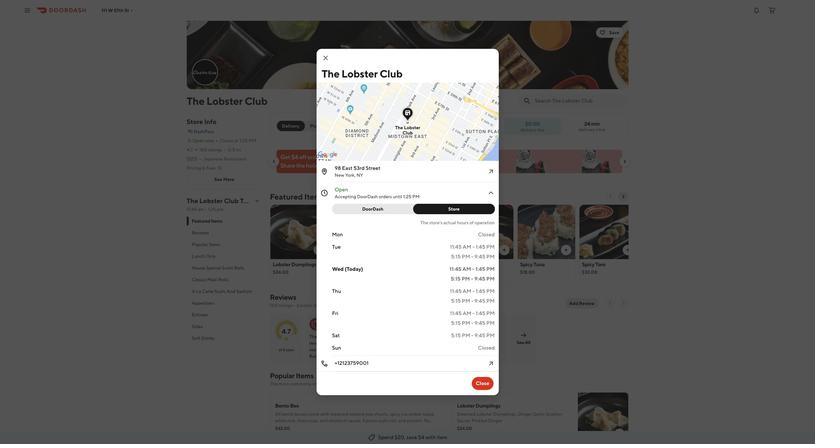 Task type: locate. For each thing, give the bounding box(es) containing it.
160 down open now
[[199, 147, 207, 152]]

0 horizontal spatial 160
[[199, 147, 207, 152]]

0 vertical spatial add item to cart image
[[502, 247, 507, 253]]

• left 2
[[294, 303, 296, 308]]

orders for until
[[379, 194, 392, 199]]

0 vertical spatial of
[[470, 220, 474, 225]]

reviews link
[[270, 293, 296, 301]]

most
[[279, 381, 289, 386]]

1 vertical spatial featured items
[[192, 218, 222, 224]]

items up 'commonly' at the left bottom
[[296, 371, 314, 380]]

spicy left shrimp
[[335, 261, 347, 268]]

scallion
[[546, 411, 562, 417]]

11:45 for tue
[[450, 244, 462, 250]]

ginger down dumplings, on the bottom right
[[488, 418, 503, 423]]

1 vertical spatial closed
[[478, 345, 495, 351]]

5:15 up pork
[[451, 254, 461, 260]]

of inside the lobster club dialog
[[470, 220, 474, 225]]

of
[[470, 220, 474, 225], [279, 347, 282, 352], [343, 418, 348, 423]]

of right hours
[[470, 220, 474, 225]]

0 items, open order cart image
[[769, 6, 776, 14]]

$$$$ • japanese restaurant
[[187, 156, 247, 161]]

1 horizontal spatial ratings
[[279, 303, 293, 308]]

previous image
[[608, 301, 613, 306]]

add item to cart image for dumplings
[[316, 247, 321, 253]]

am for wed (today)
[[463, 266, 471, 272]]

1:45 down pork gyoza $16.00
[[476, 288, 486, 294]]

0 vertical spatial rolls
[[234, 265, 244, 271]]

see inside button
[[214, 177, 222, 182]]

spicy for spicy shrimp rice
[[335, 261, 347, 268]]

1 horizontal spatial 160
[[270, 303, 278, 308]]

5:15 up "8/20/22 • doordash order"
[[451, 320, 461, 326]]

1 horizontal spatial 4.7
[[282, 327, 291, 335]]

fees
[[206, 165, 216, 171]]

add review button
[[566, 298, 599, 309]]

lobster dumplings image
[[270, 204, 328, 259], [578, 392, 629, 443]]

add item to cart image
[[316, 247, 321, 253], [564, 247, 569, 253], [625, 247, 631, 253], [435, 431, 440, 437]]

2 closed from the top
[[478, 345, 495, 351]]

sushi down the lunch only button
[[222, 265, 233, 271]]

160 down 'reviews' link
[[270, 303, 278, 308]]

0 horizontal spatial dumplings
[[291, 261, 316, 268]]

1 horizontal spatial see
[[517, 340, 524, 345]]

pork gyoza image
[[456, 204, 514, 259]]

2 1:45 from the top
[[476, 266, 486, 272]]

5:15 for tue
[[451, 254, 461, 260]]

9:45 for thu
[[475, 298, 486, 304]]

reviews inside reviews 160 ratings • 2 public reviews
[[270, 293, 296, 301]]

share
[[280, 162, 295, 169]]

open
[[193, 138, 204, 143], [335, 187, 348, 193]]

1 vertical spatial open
[[335, 187, 348, 193]]

spicy inside spicy tuna $18.00
[[520, 261, 533, 268]]

1 horizontal spatial with
[[339, 154, 351, 160]]

popular up most
[[270, 371, 295, 380]]

rolls up the classic maki rolls "button"
[[234, 265, 244, 271]]

spicy inside spicy toro $32.00
[[582, 261, 595, 268]]

the store's actual hours of operation
[[421, 220, 495, 225]]

$42.00
[[275, 426, 290, 431]]

5:15 down $16.00
[[451, 276, 461, 282]]

11:45 am - 1:45 pm
[[450, 244, 495, 250], [450, 266, 495, 272], [450, 288, 495, 294], [450, 310, 495, 316]]

0 vertical spatial closed
[[478, 231, 495, 238]]

0 vertical spatial dumplings
[[291, 261, 316, 268]]

0 vertical spatial featured
[[270, 192, 303, 201]]

1 delivery from the left
[[579, 127, 595, 132]]

Delivery radio
[[277, 121, 305, 131]]

ginger
[[518, 411, 532, 417], [488, 418, 503, 423]]

pork
[[459, 261, 469, 268]]

doordash right 8/20/22
[[458, 333, 476, 338]]

ratings down 'reviews' link
[[279, 303, 293, 308]]

2 vertical spatial 1:25
[[208, 207, 216, 212]]

0 vertical spatial store
[[187, 118, 203, 125]]

thu
[[332, 288, 341, 294]]

2 spicy from the left
[[520, 261, 533, 268]]

1 vertical spatial rolls
[[218, 277, 229, 282]]

closed for sun
[[478, 345, 495, 351]]

1 horizontal spatial popular
[[270, 371, 295, 380]]

mi
[[236, 147, 241, 152]]

1 vertical spatial 160
[[270, 303, 278, 308]]

store for store
[[448, 206, 460, 212]]

5:15
[[451, 254, 461, 260], [451, 276, 461, 282], [451, 298, 461, 304], [451, 320, 461, 326], [451, 332, 461, 339]]

2 vertical spatial doordash
[[458, 333, 476, 338]]

bento box all bento boxes come with steamed sesame pea shoots, spicy cucumber salad, white rice, miso soup, and choice of sauce, 4 piece sushi roll, and protein.   no modifications, please.
[[275, 403, 435, 430]]

0 horizontal spatial popular
[[192, 242, 208, 247]]

reviews
[[192, 230, 209, 235], [270, 293, 296, 301]]

open now
[[193, 138, 214, 143]]

0 vertical spatial click item image
[[487, 168, 495, 175]]

box
[[290, 403, 299, 409]]

5:15 for wed (today)
[[451, 276, 461, 282]]

1 vertical spatial see
[[517, 340, 524, 345]]

5:15 pm - 9:45 pm
[[451, 254, 495, 260], [451, 276, 495, 282], [451, 298, 495, 304], [451, 320, 495, 326], [451, 332, 495, 339]]

0.5
[[228, 147, 235, 152]]

4
[[362, 418, 365, 423]]

11:45 up pork
[[450, 244, 462, 250]]

4.7
[[187, 147, 193, 152], [282, 327, 291, 335]]

rolls inside the classic maki rolls "button"
[[218, 277, 229, 282]]

orders for $20+
[[307, 154, 324, 160]]

open for open now
[[193, 138, 204, 143]]

click item image
[[487, 168, 495, 175], [487, 360, 495, 368]]

popular up lunch
[[192, 242, 208, 247]]

of down the steamed
[[343, 418, 348, 423]]

store
[[384, 381, 394, 386]]

1 horizontal spatial add item to cart image
[[617, 431, 622, 437]]

$24.00 inside lobster dumplings $24.00
[[273, 270, 289, 275]]

1 horizontal spatial delivery
[[579, 127, 595, 132]]

$4
[[291, 154, 298, 160], [418, 434, 425, 440]]

0 horizontal spatial $24.00
[[273, 270, 289, 275]]

0 vertical spatial order
[[354, 123, 366, 129]]

add item to cart image
[[502, 247, 507, 253], [617, 431, 622, 437]]

1 horizontal spatial $24.00
[[335, 270, 351, 275]]

0 vertical spatial see
[[214, 177, 222, 182]]

1 horizontal spatial lobster dumplings image
[[578, 392, 629, 443]]

previous button of carousel image
[[271, 159, 277, 164]]

reviews
[[314, 303, 329, 308]]

0 horizontal spatial open
[[193, 138, 204, 143]]

and inside popular items the most commonly ordered items and dishes from this store
[[342, 381, 350, 386]]

pickled
[[472, 418, 487, 423]]

close button
[[472, 377, 494, 390]]

0 horizontal spatial of
[[279, 347, 282, 352]]

1 vertical spatial with
[[321, 411, 330, 417]]

orders left until
[[379, 194, 392, 199]]

more
[[223, 177, 234, 182]]

popular items
[[192, 242, 221, 247]]

111 w 57th st
[[102, 8, 129, 13]]

0 horizontal spatial delivery
[[521, 127, 537, 132]]

orders up holiday
[[307, 154, 324, 160]]

click item image up close
[[487, 360, 495, 368]]

0 horizontal spatial all
[[275, 411, 281, 417]]

of 5 stars
[[279, 347, 294, 352]]

0 horizontal spatial spicy
[[335, 261, 347, 268]]

1 horizontal spatial all
[[525, 340, 531, 345]]

0 horizontal spatial see
[[214, 177, 222, 182]]

5:15 for fri
[[451, 320, 461, 326]]

dumplings inside lobster dumplings steamed lobster dumplings, ginger garlic scallion sauce, pickled ginger $24.00
[[476, 403, 501, 409]]

sushi
[[378, 418, 389, 423]]

1 horizontal spatial featured items
[[270, 192, 325, 201]]

delivery left time
[[579, 127, 595, 132]]

ratings up $$$$ • japanese restaurant
[[208, 147, 222, 152]]

featured items down the
[[270, 192, 325, 201]]

open up accepting
[[335, 187, 348, 193]]

items inside button
[[209, 242, 221, 247]]

items
[[304, 192, 325, 201], [211, 218, 222, 224], [209, 242, 221, 247], [296, 371, 314, 380]]

and right roll,
[[398, 418, 406, 423]]

featured items down 11:45 am - 1:25 pm
[[192, 218, 222, 224]]

spicy inside spicy shrimp rice $24.00
[[335, 261, 347, 268]]

• right now
[[216, 138, 218, 143]]

1:25 left pm
[[208, 207, 216, 212]]

featured down am
[[192, 218, 210, 224]]

2 vertical spatial with
[[426, 434, 436, 440]]

2 horizontal spatial of
[[470, 220, 474, 225]]

Store button
[[413, 204, 495, 214]]

featured down the share
[[270, 192, 303, 201]]

5:15 down l
[[451, 332, 461, 339]]

closed down operation
[[478, 231, 495, 238]]

$24.00 up 'reviews' link
[[273, 270, 289, 275]]

dumplings for lobster dumplings $24.00
[[291, 261, 316, 268]]

2 vertical spatial of
[[343, 418, 348, 423]]

add
[[569, 301, 578, 306]]

actual
[[444, 220, 456, 225]]

0 vertical spatial reviews
[[192, 230, 209, 235]]

info
[[204, 118, 217, 125]]

spend $20, save $4 with item
[[378, 434, 448, 440]]

1 horizontal spatial of
[[343, 418, 348, 423]]

1:45 right $16.00
[[476, 266, 486, 272]]

house
[[192, 265, 205, 271]]

sun
[[332, 345, 341, 351]]

sushi left and
[[215, 289, 226, 294]]

1 spicy from the left
[[335, 261, 347, 268]]

w
[[108, 8, 113, 13]]

$24.00
[[273, 270, 289, 275], [335, 270, 351, 275], [457, 426, 472, 431]]

1 vertical spatial 1:25
[[403, 194, 412, 199]]

0 horizontal spatial and
[[320, 418, 328, 423]]

1:25 inside open accepting doordash orders until 1:25 pm
[[403, 194, 412, 199]]

• inside reviews 160 ratings • 2 public reviews
[[294, 303, 296, 308]]

0 vertical spatial with
[[339, 154, 351, 160]]

reviews down lobster dumplings $24.00
[[270, 293, 296, 301]]

1 vertical spatial reviews
[[270, 293, 296, 301]]

1 vertical spatial all
[[275, 411, 281, 417]]

4 1:45 from the top
[[476, 310, 486, 316]]

doordash inside open accepting doordash orders until 1:25 pm
[[357, 194, 378, 199]]

the lobster club image
[[187, 21, 629, 89], [193, 60, 217, 85]]

go
[[250, 197, 259, 204]]

5:15 pm - 9:45 pm for thu
[[451, 298, 495, 304]]

spicy for spicy tuna
[[520, 261, 533, 268]]

5:15 up l
[[451, 298, 461, 304]]

spicy
[[335, 261, 347, 268], [520, 261, 533, 268], [582, 261, 595, 268]]

lunch
[[192, 254, 205, 259]]

spicy up $32.00
[[582, 261, 595, 268]]

0 vertical spatial sushi
[[222, 265, 233, 271]]

1:25 right until
[[403, 194, 412, 199]]

store up the store's actual hours of operation on the right of the page
[[448, 206, 460, 212]]

$4 left the off
[[291, 154, 298, 160]]

160 inside reviews 160 ratings • 2 public reviews
[[270, 303, 278, 308]]

reviews inside button
[[192, 230, 209, 235]]

cola®.
[[368, 154, 386, 160]]

3 1:45 from the top
[[476, 288, 486, 294]]

1:25 for pm
[[208, 207, 216, 212]]

$20,
[[395, 434, 406, 440]]

1 closed from the top
[[478, 231, 495, 238]]

open down dashpass
[[193, 138, 204, 143]]

tue
[[332, 244, 341, 250]]

0 horizontal spatial rolls
[[218, 277, 229, 282]]

am for tue
[[463, 244, 472, 250]]

lobster dumplings $24.00
[[273, 261, 316, 275]]

1 vertical spatial popular
[[270, 371, 295, 380]]

1 horizontal spatial open
[[335, 187, 348, 193]]

53rd
[[354, 165, 365, 171]]

item
[[437, 434, 448, 440]]

1 vertical spatial dumplings
[[476, 403, 501, 409]]

$24.00 down shrimp
[[335, 270, 351, 275]]

add item to cart image for toro
[[625, 247, 631, 253]]

a la carte sushi and sashimi
[[192, 289, 252, 294]]

0 vertical spatial lobster dumplings image
[[270, 204, 328, 259]]

2 horizontal spatial $24.00
[[457, 426, 472, 431]]

98
[[335, 165, 341, 171]]

1 horizontal spatial dumplings
[[476, 403, 501, 409]]

0 vertical spatial $4
[[291, 154, 298, 160]]

with up east
[[339, 154, 351, 160]]

1 1:45 from the top
[[476, 244, 486, 250]]

11:45 left gyoza
[[450, 266, 462, 272]]

spend
[[378, 434, 394, 440]]

with right the come
[[321, 411, 330, 417]]

closed for mon
[[478, 231, 495, 238]]

delivery down $0.00
[[521, 127, 537, 132]]

wed (today)
[[332, 266, 363, 272]]

1 horizontal spatial rolls
[[234, 265, 244, 271]]

1:45 up gyoza
[[476, 244, 486, 250]]

2 horizontal spatial 1:25
[[403, 194, 412, 199]]

the inside popular items the most commonly ordered items and dishes from this store
[[270, 381, 278, 386]]

9:45 for fri
[[475, 320, 486, 326]]

gyoza
[[470, 261, 485, 268]]

open inside open accepting doordash orders until 1:25 pm
[[335, 187, 348, 193]]

l
[[449, 321, 452, 327]]

1 vertical spatial click item image
[[487, 360, 495, 368]]

powered by google image
[[318, 151, 337, 158]]

4.7 up of 5 stars
[[282, 327, 291, 335]]

4.7 up the $$$$
[[187, 147, 193, 152]]

0 horizontal spatial $4
[[291, 154, 298, 160]]

doordash for open
[[357, 194, 378, 199]]

items left accepting
[[304, 192, 325, 201]]

0 horizontal spatial reviews
[[192, 230, 209, 235]]

popular for popular items
[[192, 242, 208, 247]]

click item image up click item icon on the top of the page
[[487, 168, 495, 175]]

rolls right maki
[[218, 277, 229, 282]]

• right 8/20/22
[[456, 333, 457, 338]]

1:25 right at
[[240, 138, 248, 143]]

orders inside open accepting doordash orders until 1:25 pm
[[379, 194, 392, 199]]

closed down "8/20/22 • doordash order"
[[478, 345, 495, 351]]

98 east 53rd street new york, ny
[[335, 165, 381, 178]]

reviews up popular items
[[192, 230, 209, 235]]

0 horizontal spatial 4.7
[[187, 147, 193, 152]]

delivery inside '$0.00 delivery fee'
[[521, 127, 537, 132]]

closed
[[478, 231, 495, 238], [478, 345, 495, 351]]

store for store info
[[187, 118, 203, 125]]

featured items heading
[[270, 191, 325, 202]]

0 vertical spatial 1:25
[[240, 138, 248, 143]]

sashimi
[[236, 289, 252, 294]]

0 horizontal spatial ratings
[[208, 147, 222, 152]]

lobster inside lobster dumplings $24.00
[[273, 261, 291, 268]]

see for see more
[[214, 177, 222, 182]]

1 vertical spatial store
[[448, 206, 460, 212]]

popular items the most commonly ordered items and dishes from this store
[[270, 371, 394, 386]]

popular inside button
[[192, 242, 208, 247]]

$4 right save
[[418, 434, 425, 440]]

2 horizontal spatial spicy
[[582, 261, 595, 268]]

and right items
[[342, 381, 350, 386]]

spicy up $18.00
[[520, 261, 533, 268]]

•
[[216, 138, 218, 143], [224, 147, 226, 152], [199, 156, 201, 161], [294, 303, 296, 308], [456, 333, 457, 338]]

11:45 down $16.00
[[450, 288, 462, 294]]

1 horizontal spatial store
[[448, 206, 460, 212]]

featured items
[[270, 192, 325, 201], [192, 218, 222, 224]]

come
[[308, 411, 320, 417]]

12/22.
[[403, 154, 419, 160]]

2 click item image from the top
[[487, 360, 495, 368]]

japanese
[[203, 156, 223, 161]]

pickup
[[310, 123, 325, 129]]

0 horizontal spatial 1:25
[[208, 207, 216, 212]]

1:25 for pm
[[240, 138, 248, 143]]

a
[[192, 289, 195, 294]]

24 min delivery time
[[579, 121, 606, 132]]

1:45 up "8/20/22 • doordash order"
[[476, 310, 486, 316]]

1 horizontal spatial 1:25
[[240, 138, 248, 143]]

store inside button
[[448, 206, 460, 212]]

$24.00 down the sauce,
[[457, 426, 472, 431]]

click item image
[[487, 189, 495, 197]]

1 vertical spatial sushi
[[215, 289, 226, 294]]

off
[[299, 154, 306, 160]]

at
[[235, 138, 239, 143]]

pm
[[249, 138, 256, 143], [413, 194, 420, 199], [487, 244, 495, 250], [462, 254, 470, 260], [487, 254, 495, 260], [487, 266, 495, 272], [462, 276, 470, 282], [487, 276, 495, 282], [487, 288, 495, 294], [462, 298, 470, 304], [487, 298, 495, 304], [487, 310, 495, 316], [462, 320, 470, 326], [487, 320, 495, 326], [462, 332, 470, 339], [487, 332, 495, 339]]

1 vertical spatial ratings
[[279, 303, 293, 308]]

items up 'only'
[[209, 242, 221, 247]]

ginger left garlic
[[518, 411, 532, 417]]

9:45 for wed (today)
[[475, 276, 486, 282]]

0 vertical spatial orders
[[307, 154, 324, 160]]

• left "0.5"
[[224, 147, 226, 152]]

delivery
[[282, 123, 300, 129]]

0 vertical spatial 160
[[199, 147, 207, 152]]

1 horizontal spatial reviews
[[270, 293, 296, 301]]

doordash up 'doordash' button
[[357, 194, 378, 199]]

3 spicy from the left
[[582, 261, 595, 268]]

1 horizontal spatial orders
[[379, 194, 392, 199]]

of left '5'
[[279, 347, 282, 352]]

$24.00 inside lobster dumplings steamed lobster dumplings, ginger garlic scallion sauce, pickled ginger $24.00
[[457, 426, 472, 431]]

the
[[322, 67, 340, 80], [187, 95, 205, 107], [395, 125, 403, 130], [395, 125, 403, 130], [187, 197, 198, 204], [421, 220, 428, 225], [270, 381, 278, 386]]

hour options option group
[[332, 204, 495, 214]]

from
[[365, 381, 375, 386]]

dumplings inside lobster dumplings $24.00
[[291, 261, 316, 268]]

dumplings
[[291, 261, 316, 268], [476, 403, 501, 409]]

1 vertical spatial featured
[[192, 218, 210, 224]]

1 vertical spatial next button of carousel image
[[621, 194, 626, 199]]

and right soup,
[[320, 418, 328, 423]]

store up dashpass
[[187, 118, 203, 125]]

1 vertical spatial ginger
[[488, 418, 503, 423]]

5:15 for thu
[[451, 298, 461, 304]]

next button of carousel image
[[622, 159, 627, 164], [621, 194, 626, 199]]

1 vertical spatial 4.7
[[282, 327, 291, 335]]

rolls inside house special sushi rolls button
[[234, 265, 244, 271]]

0 horizontal spatial orders
[[307, 154, 324, 160]]

0 vertical spatial open
[[193, 138, 204, 143]]

protein.
[[407, 418, 423, 423]]

0 vertical spatial popular
[[192, 242, 208, 247]]

orders inside get $4 off orders $20+ with coca-cola®. now - 12/22. share the holiday magic
[[307, 154, 324, 160]]

sides button
[[187, 321, 262, 332]]

ladonna l
[[427, 321, 452, 327]]

doordash down open accepting doordash orders until 1:25 pm
[[362, 206, 384, 212]]

with left the item
[[426, 434, 436, 440]]

review
[[579, 301, 595, 306]]

2 horizontal spatial with
[[426, 434, 436, 440]]

popular inside popular items the most commonly ordered items and dishes from this store
[[270, 371, 295, 380]]

11:45 up l
[[450, 310, 462, 316]]

orders
[[307, 154, 324, 160], [379, 194, 392, 199]]

order inside button
[[354, 123, 366, 129]]

soft drinks button
[[187, 332, 262, 344]]

2 delivery from the left
[[521, 127, 537, 132]]



Task type: vqa. For each thing, say whether or not it's contained in the screenshot.
Sun
yes



Task type: describe. For each thing, give the bounding box(es) containing it.
0 vertical spatial next button of carousel image
[[622, 159, 627, 164]]

am for fri
[[463, 310, 472, 316]]

close the lobster club image
[[322, 54, 330, 62]]

11:45 for wed (today)
[[450, 266, 462, 272]]

11:45 am - 1:45 pm for wed (today)
[[450, 266, 495, 272]]

holiday
[[306, 162, 325, 169]]

160 ratings •
[[199, 147, 226, 152]]

salad,
[[423, 411, 435, 417]]

0 horizontal spatial add item to cart image
[[502, 247, 507, 253]]

the
[[296, 162, 305, 169]]

bento
[[275, 403, 289, 409]]

sushi inside the a la carte sushi and sashimi button
[[215, 289, 226, 294]]

sesame
[[349, 411, 365, 417]]

$0.00
[[525, 121, 540, 127]]

spicy toro image
[[580, 204, 637, 259]]

5:15 pm - 9:45 pm for tue
[[451, 254, 495, 260]]

rice
[[366, 261, 376, 268]]

sushi inside house special sushi rolls button
[[222, 265, 233, 271]]

la
[[196, 289, 201, 294]]

11:45 am - 1:25 pm
[[187, 207, 224, 212]]

11:45 left am
[[187, 207, 197, 212]]

sat
[[332, 332, 340, 339]]

11:45 am - 1:45 pm for tue
[[450, 244, 495, 250]]

pork gyoza $16.00
[[459, 261, 485, 275]]

all inside the bento box all bento boxes come with steamed sesame pea shoots, spicy cucumber salad, white rice, miso soup, and choice of sauce, 4 piece sushi roll, and protein.   no modifications, please.
[[275, 411, 281, 417]]

fee
[[538, 127, 545, 132]]

57th
[[114, 8, 124, 13]]

1:45 for thu
[[476, 288, 486, 294]]

$$$$
[[187, 156, 197, 161]]

carte
[[202, 289, 214, 294]]

open menu image
[[23, 6, 31, 14]]

5:15 pm - 9:45 pm for fri
[[451, 320, 495, 326]]

boxes
[[295, 411, 307, 417]]

Item Search search field
[[535, 97, 624, 104]]

dishes
[[351, 381, 364, 386]]

pm
[[217, 207, 224, 212]]

1 click item image from the top
[[487, 168, 495, 175]]

appetizers button
[[187, 297, 262, 309]]

piece
[[366, 418, 377, 423]]

0 vertical spatial ratings
[[208, 147, 222, 152]]

items inside heading
[[304, 192, 325, 201]]

spicy shrimp rice $24.00
[[335, 261, 376, 275]]

2
[[297, 303, 299, 308]]

to-
[[240, 197, 250, 204]]

salmon teriyaki image
[[394, 204, 452, 259]]

get
[[280, 154, 290, 160]]

toro
[[596, 261, 606, 268]]

dumplings,
[[493, 411, 517, 417]]

map region
[[248, 69, 581, 235]]

with inside the bento box all bento boxes come with steamed sesame pea shoots, spicy cucumber salad, white rice, miso soup, and choice of sauce, 4 piece sushi roll, and protein.   no modifications, please.
[[321, 411, 330, 417]]

(today)
[[345, 266, 363, 272]]

pricing
[[187, 165, 201, 171]]

doordash for 8/20/22
[[458, 333, 476, 338]]

spicy tuna $18.00
[[520, 261, 545, 275]]

accepting
[[335, 194, 356, 199]]

111
[[102, 8, 107, 13]]

$4 inside get $4 off orders $20+ with coca-cola®. now - 12/22. share the holiday magic
[[291, 154, 298, 160]]

featured inside heading
[[270, 192, 303, 201]]

0 vertical spatial all
[[525, 340, 531, 345]]

spicy shrimp rice image
[[332, 204, 390, 259]]

items down pm
[[211, 218, 222, 224]]

+12123759001
[[335, 360, 369, 366]]

entrees button
[[187, 309, 262, 321]]

2 horizontal spatial and
[[398, 418, 406, 423]]

entrees
[[192, 312, 208, 317]]

11:45 am - 1:45 pm for thu
[[450, 288, 495, 294]]

delivery inside 24 min delivery time
[[579, 127, 595, 132]]

garlic
[[533, 411, 545, 417]]

group order button
[[335, 121, 370, 131]]

next image
[[621, 301, 626, 306]]

24
[[585, 121, 590, 127]]

order methods option group
[[277, 121, 330, 131]]

a la carte sushi and sashimi button
[[187, 285, 262, 297]]

Pickup radio
[[301, 121, 330, 131]]

see more
[[214, 177, 234, 182]]

sauce,
[[457, 418, 471, 423]]

0 horizontal spatial lobster dumplings image
[[270, 204, 328, 259]]

group order
[[339, 123, 366, 129]]

1:45 for fri
[[476, 310, 486, 316]]

spicy for spicy toro
[[582, 261, 595, 268]]

mon
[[332, 231, 343, 238]]

fri
[[332, 310, 339, 316]]

11:45 am - 1:45 pm for fri
[[450, 310, 495, 316]]

closes
[[220, 138, 234, 143]]

classic maki rolls button
[[187, 274, 262, 285]]

DoorDash button
[[332, 204, 418, 214]]

- inside get $4 off orders $20+ with coca-cola®. now - 12/22. share the holiday magic
[[400, 154, 402, 160]]

group
[[339, 123, 353, 129]]

classic
[[192, 277, 206, 282]]

1:45 for tue
[[476, 244, 486, 250]]

ratings inside reviews 160 ratings • 2 public reviews
[[279, 303, 293, 308]]

lunch only button
[[187, 250, 262, 262]]

items inside popular items the most commonly ordered items and dishes from this store
[[296, 371, 314, 380]]

pea
[[366, 411, 373, 417]]

now
[[387, 154, 399, 160]]

select promotional banner element
[[435, 173, 464, 185]]

of inside the bento box all bento boxes come with steamed sesame pea shoots, spicy cucumber salad, white rice, miso soup, and choice of sauce, 4 piece sushi roll, and protein.   no modifications, please.
[[343, 418, 348, 423]]

0 horizontal spatial featured items
[[192, 218, 222, 224]]

with inside get $4 off orders $20+ with coca-cola®. now - 12/22. share the holiday magic
[[339, 154, 351, 160]]

8/20/22
[[440, 333, 455, 338]]

commonly
[[290, 381, 312, 386]]

9:45 for tue
[[475, 254, 486, 260]]

0 horizontal spatial featured
[[192, 218, 210, 224]]

reviews for reviews 160 ratings • 2 public reviews
[[270, 293, 296, 301]]

sauce,
[[348, 418, 361, 423]]

stars
[[286, 347, 294, 352]]

soft
[[192, 336, 201, 341]]

1 vertical spatial order
[[477, 333, 487, 338]]

0 vertical spatial 4.7
[[187, 147, 193, 152]]

spicy toro $32.00
[[582, 261, 606, 275]]

save
[[609, 30, 620, 35]]

1:45 for wed (today)
[[476, 266, 486, 272]]

save
[[407, 434, 417, 440]]

11:45 for thu
[[450, 288, 462, 294]]

dumplings for lobster dumplings steamed lobster dumplings, ginger garlic scallion sauce, pickled ginger $24.00
[[476, 403, 501, 409]]

spicy
[[390, 411, 400, 417]]

notification bell image
[[753, 6, 761, 14]]

tuna
[[534, 261, 545, 268]]

hours
[[457, 220, 469, 225]]

doordash inside button
[[362, 206, 384, 212]]

time
[[596, 127, 606, 132]]

1 vertical spatial add item to cart image
[[617, 431, 622, 437]]

york,
[[345, 173, 356, 178]]

reviews for reviews
[[192, 230, 209, 235]]

111 w 57th st button
[[102, 8, 134, 13]]

previous button of carousel image
[[608, 194, 613, 199]]

popular for popular items the most commonly ordered items and dishes from this store
[[270, 371, 295, 380]]

dashpass
[[194, 129, 214, 134]]

store info
[[187, 118, 217, 125]]

store's
[[429, 220, 443, 225]]

5:15 pm - 9:45 pm for wed (today)
[[451, 276, 495, 282]]

special
[[206, 265, 221, 271]]

0 horizontal spatial ginger
[[488, 418, 503, 423]]

1 vertical spatial of
[[279, 347, 282, 352]]

the lobster club dialog
[[248, 49, 581, 395]]

pm inside open accepting doordash orders until 1:25 pm
[[413, 194, 420, 199]]

• right the $$$$
[[199, 156, 201, 161]]

open for open accepting doordash orders until 1:25 pm
[[335, 187, 348, 193]]

get $4 off orders $20+ with coca-cola®. now - 12/22. share the holiday magic
[[280, 154, 419, 169]]

pricing & fees button
[[187, 165, 222, 171]]

see for see all
[[517, 340, 524, 345]]

shoots,
[[374, 411, 389, 417]]

this
[[375, 381, 383, 386]]

see all link
[[511, 314, 536, 363]]

street
[[366, 165, 381, 171]]

the lobster club to-go
[[187, 197, 259, 204]]

restaurant
[[224, 156, 247, 161]]

spicy tuna image
[[518, 204, 575, 259]]

min
[[591, 121, 600, 127]]

1 vertical spatial $4
[[418, 434, 425, 440]]

am for thu
[[463, 288, 472, 294]]

8/20/22 • doordash order
[[440, 333, 487, 338]]

add review
[[569, 301, 595, 306]]

soup,
[[308, 418, 319, 423]]

1 horizontal spatial ginger
[[518, 411, 532, 417]]

$24.00 inside spicy shrimp rice $24.00
[[335, 270, 351, 275]]

items
[[330, 381, 341, 386]]

11:45 for fri
[[450, 310, 462, 316]]

$32.00
[[582, 270, 598, 275]]

add item to cart image for tuna
[[564, 247, 569, 253]]



